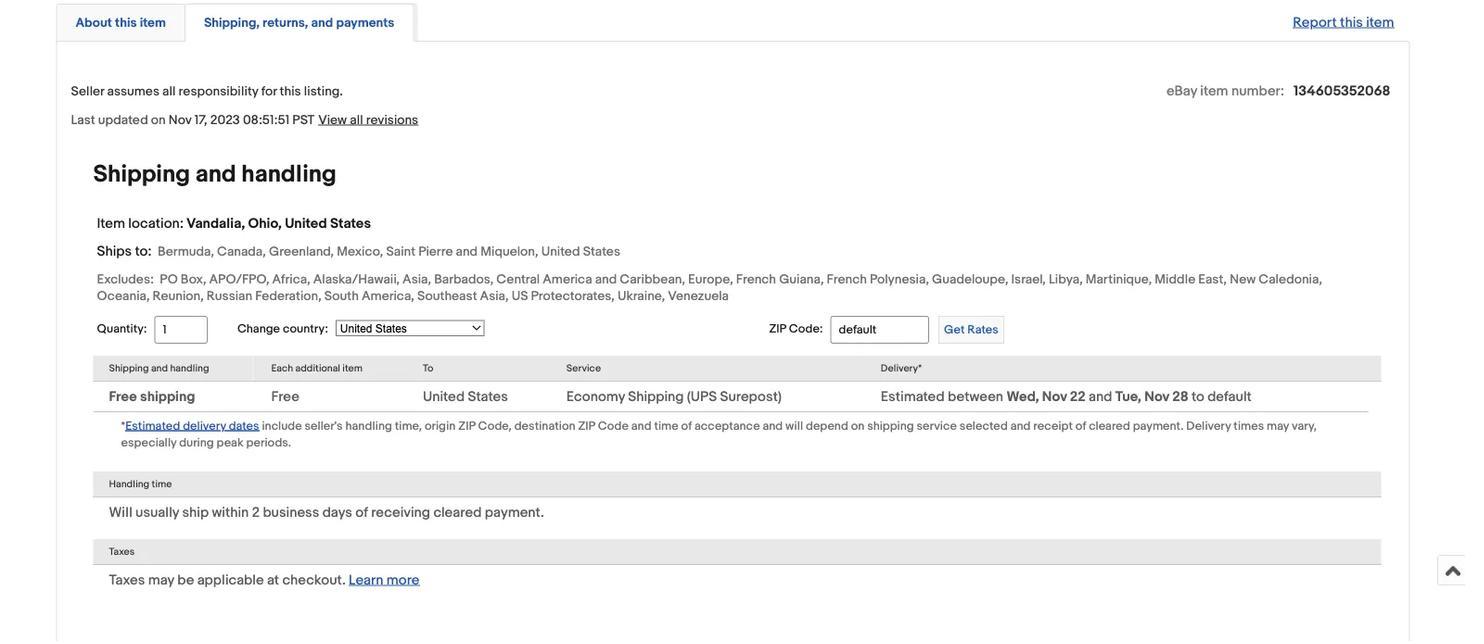 Task type: vqa. For each thing, say whether or not it's contained in the screenshot.
PAYMENT.
yes



Task type: describe. For each thing, give the bounding box(es) containing it.
default
[[1208, 389, 1252, 405]]

item right ebay
[[1201, 82, 1229, 99]]

polynesia,
[[870, 272, 929, 287]]

and left will
[[763, 419, 783, 434]]

taxes may be applicable at checkout. learn more
[[109, 572, 420, 589]]

barbados,
[[434, 272, 494, 287]]

middle
[[1155, 272, 1196, 287]]

may inside include seller's handling time, origin zip code, destination zip code and time of acceptance and will depend on shipping service selected and receipt of cleared payment. delivery times may vary, especially during peak periods.
[[1267, 419, 1289, 434]]

report this item
[[1293, 14, 1395, 31]]

tab list containing about this item
[[56, 0, 1410, 42]]

and inside button
[[311, 15, 333, 31]]

receiving
[[371, 504, 430, 521]]

0 vertical spatial states
[[330, 215, 371, 232]]

free for free
[[271, 389, 300, 405]]

134605352068
[[1294, 82, 1391, 99]]

taxes for taxes may be applicable at checkout. learn more
[[109, 572, 145, 589]]

code,
[[478, 419, 512, 434]]

ohio,
[[248, 215, 282, 232]]

venezuela
[[668, 288, 729, 304]]

2
[[252, 504, 260, 521]]

include seller's handling time, origin zip code, destination zip code and time of acceptance and will depend on shipping service selected and receipt of cleared payment. delivery times may vary, especially during peak periods.
[[121, 419, 1317, 450]]

item for about this item
[[140, 15, 166, 31]]

and right code
[[631, 419, 652, 434]]

cleared inside include seller's handling time, origin zip code, destination zip code and time of acceptance and will depend on shipping service selected and receipt of cleared payment. delivery times may vary, especially during peak periods.
[[1089, 419, 1131, 434]]

free for free shipping
[[109, 389, 137, 405]]

last
[[71, 112, 95, 128]]

saint
[[386, 244, 416, 260]]

view
[[318, 112, 347, 128]]

seller assumes all responsibility for this listing.
[[71, 83, 343, 99]]

periods.
[[246, 436, 291, 450]]

vary,
[[1292, 419, 1317, 434]]

times
[[1234, 419, 1264, 434]]

seller's
[[305, 419, 343, 434]]

ebay item number: 134605352068
[[1167, 82, 1391, 99]]

destination
[[514, 419, 576, 434]]

pst
[[292, 112, 315, 128]]

1 vertical spatial handling
[[170, 363, 209, 375]]

1 horizontal spatial handling
[[241, 160, 337, 189]]

on inside include seller's handling time, origin zip code, destination zip code and time of acceptance and will depend on shipping service selected and receipt of cleared payment. delivery times may vary, especially during peak periods.
[[851, 419, 865, 434]]

this for about
[[115, 15, 137, 31]]

updated
[[98, 112, 148, 128]]

economy shipping (ups surepost )
[[567, 389, 782, 405]]

and right 22
[[1089, 389, 1113, 405]]

1 vertical spatial cleared
[[434, 504, 482, 521]]

handling time
[[109, 479, 172, 491]]

delivery
[[1187, 419, 1231, 434]]

to
[[1192, 389, 1205, 405]]

shipping inside include seller's handling time, origin zip code, destination zip code and time of acceptance and will depend on shipping service selected and receipt of cleared payment. delivery times may vary, especially during peak periods.
[[867, 419, 914, 434]]

handling inside include seller's handling time, origin zip code, destination zip code and time of acceptance and will depend on shipping service selected and receipt of cleared payment. delivery times may vary, especially during peak periods.
[[345, 419, 392, 434]]

united inside ships to: bermuda, canada, greenland, mexico, saint pierre and miquelon, united states
[[541, 244, 580, 260]]

location:
[[128, 215, 184, 232]]

0 vertical spatial shipping and handling
[[93, 160, 337, 189]]

handling
[[109, 479, 150, 491]]

last updated on nov 17, 2023 08:51:51 pst view all revisions
[[71, 112, 418, 128]]

especially
[[121, 436, 176, 450]]

at
[[267, 572, 279, 589]]

federation,
[[255, 288, 322, 304]]

caribbean,
[[620, 272, 685, 287]]

pierre
[[418, 244, 453, 260]]

payment. inside include seller's handling time, origin zip code, destination zip code and time of acceptance and will depend on shipping service selected and receipt of cleared payment. delivery times may vary, especially during peak periods.
[[1133, 419, 1184, 434]]

listing.
[[304, 83, 343, 99]]

0 vertical spatial shipping
[[140, 389, 195, 405]]

guadeloupe,
[[932, 272, 1009, 287]]

)
[[778, 389, 782, 405]]

origin
[[425, 419, 456, 434]]

item for each additional item
[[343, 363, 363, 375]]

guiana,
[[779, 272, 824, 287]]

receipt
[[1034, 419, 1073, 434]]

this for report
[[1340, 14, 1363, 31]]

to:
[[135, 243, 152, 260]]

1 vertical spatial estimated
[[125, 419, 180, 434]]

new
[[1230, 272, 1256, 287]]

additional
[[295, 363, 340, 375]]

vandalia,
[[186, 215, 245, 232]]

each additional item
[[271, 363, 363, 375]]

2 horizontal spatial nov
[[1145, 389, 1170, 405]]

about
[[76, 15, 112, 31]]

ukraine,
[[618, 288, 665, 304]]

*
[[121, 419, 125, 434]]

canada,
[[217, 244, 266, 260]]

2023
[[210, 112, 240, 128]]

will
[[786, 419, 803, 434]]

* estimated delivery dates
[[121, 419, 259, 434]]

quantity:
[[97, 322, 147, 337]]

0 vertical spatial on
[[151, 112, 166, 128]]

0 vertical spatial all
[[162, 83, 176, 99]]

include
[[262, 419, 302, 434]]

ships to: bermuda, canada, greenland, mexico, saint pierre and miquelon, united states
[[97, 243, 621, 260]]

1 vertical spatial all
[[350, 112, 363, 128]]

returns,
[[263, 15, 308, 31]]

get rates button
[[939, 316, 1004, 344]]

greenland,
[[269, 244, 334, 260]]

for
[[261, 83, 277, 99]]

selected
[[960, 419, 1008, 434]]

2 horizontal spatial zip
[[769, 322, 786, 337]]

revisions
[[366, 112, 418, 128]]

america,
[[362, 288, 414, 304]]

country:
[[283, 322, 328, 336]]

shipping, returns, and payments
[[204, 15, 395, 31]]

taxes for taxes
[[109, 546, 135, 558]]

russian
[[207, 288, 252, 304]]

estimated between wed, nov 22 and tue, nov 28 to default
[[881, 389, 1252, 405]]

time,
[[395, 419, 422, 434]]

shipping, returns, and payments button
[[204, 14, 395, 31]]

reunion,
[[153, 288, 204, 304]]

view all revisions link
[[315, 111, 418, 128]]

po
[[160, 272, 178, 287]]

caledonia,
[[1259, 272, 1323, 287]]



Task type: locate. For each thing, give the bounding box(es) containing it.
all right assumes
[[162, 83, 176, 99]]

united up america
[[541, 244, 580, 260]]

item inside button
[[140, 15, 166, 31]]

and up protectorates,
[[595, 272, 617, 287]]

Quantity: text field
[[154, 316, 208, 344]]

1 vertical spatial time
[[152, 479, 172, 491]]

payment. down the 28
[[1133, 419, 1184, 434]]

1 horizontal spatial time
[[654, 419, 679, 434]]

0 vertical spatial time
[[654, 419, 679, 434]]

nov for 17,
[[169, 112, 192, 128]]

handling down the quantity: text field
[[170, 363, 209, 375]]

0 horizontal spatial zip
[[458, 419, 475, 434]]

0 horizontal spatial time
[[152, 479, 172, 491]]

1 vertical spatial payment.
[[485, 504, 544, 521]]

1 horizontal spatial this
[[280, 83, 301, 99]]

1 horizontal spatial nov
[[1042, 389, 1067, 405]]

1 horizontal spatial united
[[423, 389, 465, 405]]

within
[[212, 504, 249, 521]]

1 horizontal spatial on
[[851, 419, 865, 434]]

about this item
[[76, 15, 166, 31]]

applicable
[[197, 572, 264, 589]]

0 horizontal spatial asia,
[[403, 272, 431, 287]]

estimated down delivery*
[[881, 389, 945, 405]]

united
[[285, 215, 327, 232], [541, 244, 580, 260], [423, 389, 465, 405]]

0 vertical spatial estimated
[[881, 389, 945, 405]]

africa,
[[272, 272, 310, 287]]

2 free from the left
[[271, 389, 300, 405]]

zip left code:
[[769, 322, 786, 337]]

shipping,
[[204, 15, 260, 31]]

1 taxes from the top
[[109, 546, 135, 558]]

and up vandalia,
[[195, 160, 236, 189]]

0 horizontal spatial of
[[356, 504, 368, 521]]

states inside ships to: bermuda, canada, greenland, mexico, saint pierre and miquelon, united states
[[583, 244, 621, 260]]

estimated delivery dates link
[[125, 417, 259, 434]]

time
[[654, 419, 679, 434], [152, 479, 172, 491]]

1 horizontal spatial states
[[468, 389, 508, 405]]

may left vary,
[[1267, 419, 1289, 434]]

economy
[[567, 389, 625, 405]]

1 horizontal spatial shipping
[[867, 419, 914, 434]]

on right depend
[[851, 419, 865, 434]]

code
[[598, 419, 629, 434]]

free shipping
[[109, 389, 195, 405]]

2 horizontal spatial handling
[[345, 419, 392, 434]]

and up barbados,
[[456, 244, 478, 260]]

and down wed,
[[1011, 419, 1031, 434]]

0 vertical spatial handling
[[241, 160, 337, 189]]

0 horizontal spatial handling
[[170, 363, 209, 375]]

of right days
[[356, 504, 368, 521]]

handling up ohio,
[[241, 160, 337, 189]]

this inside button
[[115, 15, 137, 31]]

get rates
[[944, 323, 999, 337]]

cleared right 'receiving' in the bottom left of the page
[[434, 504, 482, 521]]

free down each
[[271, 389, 300, 405]]

will
[[109, 504, 132, 521]]

1 vertical spatial on
[[851, 419, 865, 434]]

1 free from the left
[[109, 389, 137, 405]]

0 horizontal spatial french
[[736, 272, 776, 287]]

days
[[322, 504, 352, 521]]

united up origin
[[423, 389, 465, 405]]

cleared down tue, at the right of page
[[1089, 419, 1131, 434]]

french right 'guiana,'
[[827, 272, 867, 287]]

0 vertical spatial may
[[1267, 419, 1289, 434]]

1 horizontal spatial payment.
[[1133, 419, 1184, 434]]

number:
[[1232, 82, 1285, 99]]

tue,
[[1116, 389, 1142, 405]]

depend
[[806, 419, 848, 434]]

zip right origin
[[458, 419, 475, 434]]

report this item link
[[1284, 5, 1404, 40]]

asia, left us
[[480, 288, 509, 304]]

on
[[151, 112, 166, 128], [851, 419, 865, 434]]

get
[[944, 323, 965, 337]]

report
[[1293, 14, 1337, 31]]

be
[[177, 572, 194, 589]]

1 horizontal spatial of
[[681, 419, 692, 434]]

ship
[[182, 504, 209, 521]]

israel,
[[1012, 272, 1046, 287]]

central
[[497, 272, 540, 287]]

united states
[[423, 389, 508, 405]]

1 horizontal spatial zip
[[578, 419, 595, 434]]

code:
[[789, 322, 823, 337]]

0 vertical spatial taxes
[[109, 546, 135, 558]]

0 vertical spatial cleared
[[1089, 419, 1131, 434]]

learn more link
[[349, 572, 420, 589]]

0 horizontal spatial all
[[162, 83, 176, 99]]

po box, apo/fpo, africa, alaska/hawaii, asia, barbados, central america and caribbean, europe, french guiana, french polynesia, guadeloupe, israel, libya, martinique, middle east, new caledonia, oceania, reunion, russian federation, south america, southeast asia, us protectorates, ukraine, venezuela
[[97, 272, 1323, 304]]

this
[[1340, 14, 1363, 31], [115, 15, 137, 31], [280, 83, 301, 99]]

french left 'guiana,'
[[736, 272, 776, 287]]

all
[[162, 83, 176, 99], [350, 112, 363, 128]]

0 horizontal spatial estimated
[[125, 419, 180, 434]]

1 vertical spatial states
[[583, 244, 621, 260]]

28
[[1173, 389, 1189, 405]]

asia,
[[403, 272, 431, 287], [480, 288, 509, 304]]

shipping left the (ups
[[628, 389, 684, 405]]

1 horizontal spatial estimated
[[881, 389, 945, 405]]

item for report this item
[[1366, 14, 1395, 31]]

on right updated at the left top
[[151, 112, 166, 128]]

2 french from the left
[[827, 272, 867, 287]]

2 taxes from the top
[[109, 572, 145, 589]]

mexico,
[[337, 244, 383, 260]]

checkout.
[[282, 572, 346, 589]]

east,
[[1199, 272, 1227, 287]]

2 horizontal spatial states
[[583, 244, 621, 260]]

1 vertical spatial united
[[541, 244, 580, 260]]

shipping up * estimated delivery dates
[[140, 389, 195, 405]]

asia, down saint
[[403, 272, 431, 287]]

united up greenland,
[[285, 215, 327, 232]]

item
[[1366, 14, 1395, 31], [140, 15, 166, 31], [1201, 82, 1229, 99], [343, 363, 363, 375]]

shipping up 'location:'
[[93, 160, 190, 189]]

08:51:51
[[243, 112, 290, 128]]

change country:
[[237, 322, 328, 336]]

1 horizontal spatial asia,
[[480, 288, 509, 304]]

of down economy shipping (ups surepost )
[[681, 419, 692, 434]]

item right additional
[[343, 363, 363, 375]]

zip left code
[[578, 419, 595, 434]]

taxes down will
[[109, 546, 135, 558]]

0 horizontal spatial cleared
[[434, 504, 482, 521]]

1 vertical spatial taxes
[[109, 572, 145, 589]]

item right report
[[1366, 14, 1395, 31]]

nov left the 28
[[1145, 389, 1170, 405]]

states up code,
[[468, 389, 508, 405]]

22
[[1070, 389, 1086, 405]]

0 horizontal spatial may
[[148, 572, 174, 589]]

1 horizontal spatial cleared
[[1089, 419, 1131, 434]]

this right for
[[280, 83, 301, 99]]

payments
[[336, 15, 395, 31]]

learn
[[349, 572, 384, 589]]

0 horizontal spatial on
[[151, 112, 166, 128]]

apo/fpo,
[[209, 272, 269, 287]]

this right 'about'
[[115, 15, 137, 31]]

payment. down code,
[[485, 504, 544, 521]]

states up america
[[583, 244, 621, 260]]

excludes:
[[97, 272, 154, 287]]

usually
[[136, 504, 179, 521]]

and right returns,
[[311, 15, 333, 31]]

ebay
[[1167, 82, 1197, 99]]

europe,
[[688, 272, 733, 287]]

1 vertical spatial shipping
[[867, 419, 914, 434]]

shipping left service
[[867, 419, 914, 434]]

2 horizontal spatial of
[[1076, 419, 1086, 434]]

surepost
[[720, 389, 778, 405]]

nov left 22
[[1042, 389, 1067, 405]]

peak
[[217, 436, 244, 450]]

1 vertical spatial shipping
[[109, 363, 149, 375]]

1 horizontal spatial french
[[827, 272, 867, 287]]

southeast
[[417, 288, 477, 304]]

bermuda,
[[158, 244, 214, 260]]

shipping and handling
[[93, 160, 337, 189], [109, 363, 209, 375]]

assumes
[[107, 83, 160, 99]]

0 horizontal spatial this
[[115, 15, 137, 31]]

shipping and handling up vandalia,
[[93, 160, 337, 189]]

french
[[736, 272, 776, 287], [827, 272, 867, 287]]

2 vertical spatial states
[[468, 389, 508, 405]]

this right report
[[1340, 14, 1363, 31]]

of right receipt
[[1076, 419, 1086, 434]]

item
[[97, 215, 125, 232]]

0 vertical spatial united
[[285, 215, 327, 232]]

0 vertical spatial shipping
[[93, 160, 190, 189]]

0 horizontal spatial free
[[109, 389, 137, 405]]

1 vertical spatial asia,
[[480, 288, 509, 304]]

1 vertical spatial shipping and handling
[[109, 363, 209, 375]]

change
[[237, 322, 280, 336]]

0 vertical spatial asia,
[[403, 272, 431, 287]]

south
[[325, 288, 359, 304]]

ZIP Code: text field
[[831, 316, 929, 344]]

1 vertical spatial may
[[148, 572, 174, 589]]

and up the free shipping
[[151, 363, 168, 375]]

handling left the time,
[[345, 419, 392, 434]]

1 horizontal spatial free
[[271, 389, 300, 405]]

states
[[330, 215, 371, 232], [583, 244, 621, 260], [468, 389, 508, 405]]

time inside include seller's handling time, origin zip code, destination zip code and time of acceptance and will depend on shipping service selected and receipt of cleared payment. delivery times may vary, especially during peak periods.
[[654, 419, 679, 434]]

all right view
[[350, 112, 363, 128]]

item right 'about'
[[140, 15, 166, 31]]

and inside the po box, apo/fpo, africa, alaska/hawaii, asia, barbados, central america and caribbean, europe, french guiana, french polynesia, guadeloupe, israel, libya, martinique, middle east, new caledonia, oceania, reunion, russian federation, south america, southeast asia, us protectorates, ukraine, venezuela
[[595, 272, 617, 287]]

2 vertical spatial shipping
[[628, 389, 684, 405]]

service
[[567, 363, 601, 375]]

1 horizontal spatial all
[[350, 112, 363, 128]]

libya,
[[1049, 272, 1083, 287]]

shipping up the free shipping
[[109, 363, 149, 375]]

and
[[311, 15, 333, 31], [195, 160, 236, 189], [456, 244, 478, 260], [595, 272, 617, 287], [151, 363, 168, 375], [1089, 389, 1113, 405], [631, 419, 652, 434], [763, 419, 783, 434], [1011, 419, 1031, 434]]

free up *
[[109, 389, 137, 405]]

states up ships to: bermuda, canada, greenland, mexico, saint pierre and miquelon, united states
[[330, 215, 371, 232]]

zip code:
[[769, 322, 823, 337]]

between
[[948, 389, 1004, 405]]

taxes left be
[[109, 572, 145, 589]]

0 vertical spatial payment.
[[1133, 419, 1184, 434]]

shipping and handling up the free shipping
[[109, 363, 209, 375]]

time up "usually"
[[152, 479, 172, 491]]

tab list
[[56, 0, 1410, 42]]

america
[[543, 272, 592, 287]]

will usually ship within 2 business days of receiving cleared payment.
[[109, 504, 544, 521]]

delivery
[[183, 419, 226, 434]]

0 horizontal spatial nov
[[169, 112, 192, 128]]

2 horizontal spatial united
[[541, 244, 580, 260]]

oceania,
[[97, 288, 150, 304]]

0 horizontal spatial shipping
[[140, 389, 195, 405]]

2 vertical spatial handling
[[345, 419, 392, 434]]

2 vertical spatial united
[[423, 389, 465, 405]]

1 french from the left
[[736, 272, 776, 287]]

may left be
[[148, 572, 174, 589]]

0 horizontal spatial states
[[330, 215, 371, 232]]

0 horizontal spatial united
[[285, 215, 327, 232]]

payment.
[[1133, 419, 1184, 434], [485, 504, 544, 521]]

us
[[512, 288, 528, 304]]

0 horizontal spatial payment.
[[485, 504, 544, 521]]

and inside ships to: bermuda, canada, greenland, mexico, saint pierre and miquelon, united states
[[456, 244, 478, 260]]

2 horizontal spatial this
[[1340, 14, 1363, 31]]

nov left 17,
[[169, 112, 192, 128]]

estimated up especially on the bottom left of page
[[125, 419, 180, 434]]

time down economy shipping (ups surepost )
[[654, 419, 679, 434]]

to
[[423, 363, 433, 375]]

nov for 22
[[1042, 389, 1067, 405]]

1 horizontal spatial may
[[1267, 419, 1289, 434]]



